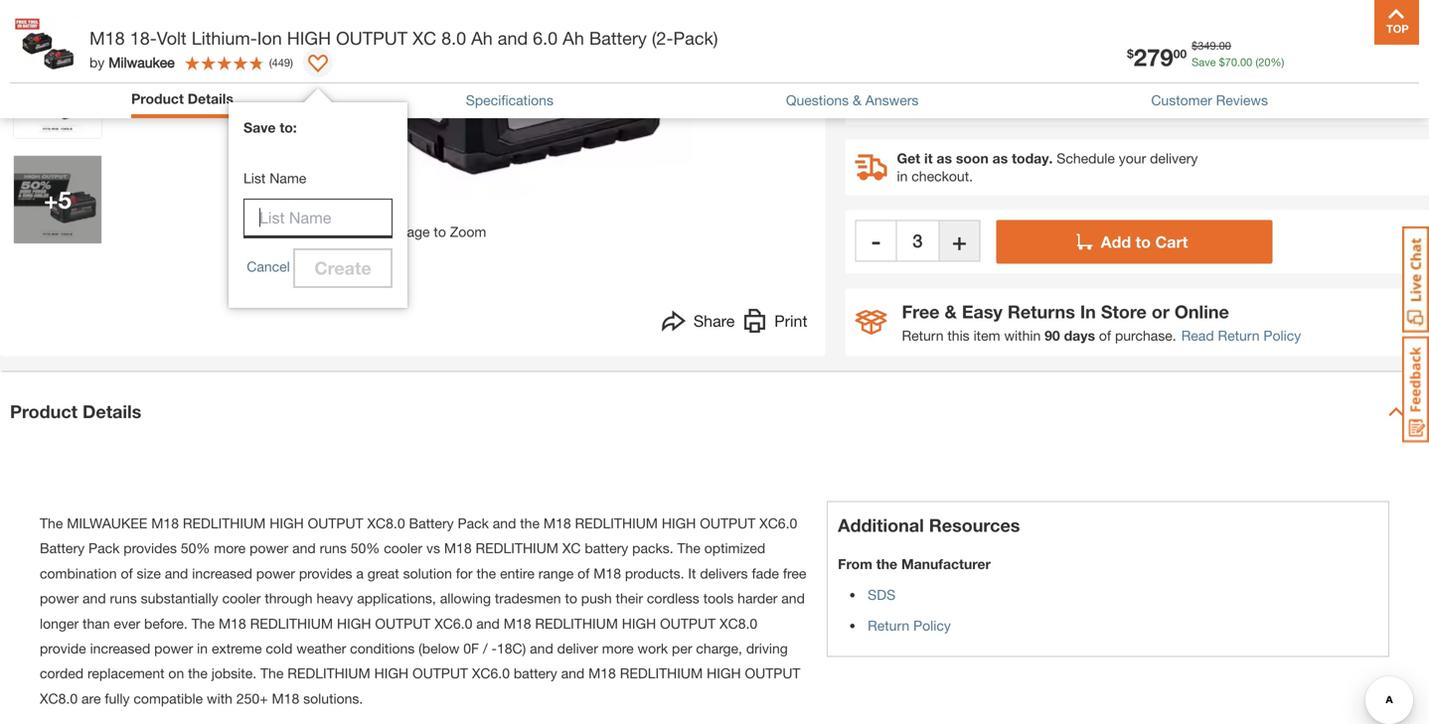 Task type: locate. For each thing, give the bounding box(es) containing it.
in
[[1080, 301, 1096, 323]]

battery up the combination at the left bottom
[[40, 541, 85, 557]]

the
[[520, 515, 540, 532], [877, 556, 898, 573], [477, 566, 496, 582], [188, 666, 208, 682]]

0 vertical spatial increased
[[192, 566, 252, 582]]

0 vertical spatial in
[[897, 168, 908, 184]]

1 horizontal spatial save
[[1192, 56, 1216, 69]]

policy down manufacturer
[[914, 618, 951, 634]]

increased up replacement
[[90, 641, 150, 657]]

50% up substantially
[[181, 541, 210, 557]]

- inside - button
[[872, 227, 881, 255]]

0 vertical spatial more
[[214, 541, 246, 557]]

( left %)
[[1256, 56, 1259, 69]]

0 horizontal spatial of
[[121, 566, 133, 582]]

to inside the milwaukee m18 redlithium high output xc8.0 battery pack and the m18 redlithium high output xc6.0 battery pack provides 50% more power and runs 50% cooler vs m18 redlithium xc battery packs. the optimized combination of size and increased power provides a great solution for the entire range of m18 products. it delivers fade free power and runs substantially cooler through heavy applications, allowing tradesmen to push their cordless tools harder and longer than ever before. the m18 redlithium high output xc6.0 and m18 redlithium high output xc8.0 provide increased power in extreme cold weather conditions (below 0f / -18c) and deliver more work per charge, driving corded replacement on the jobsite. the redlithium high output xc6.0 battery and m18 redlithium high output xc8.0 are fully compatible with 250+ m18 solutions.
[[565, 591, 577, 607]]

xc6.0 down the /
[[472, 666, 510, 682]]

pack down milwaukee
[[88, 541, 120, 557]]

. up customer reviews
[[1216, 39, 1219, 52]]

0 vertical spatial &
[[853, 92, 862, 108]]

redlithium up entire
[[476, 541, 559, 557]]

1 horizontal spatial cooler
[[384, 541, 423, 557]]

redlithium up the packs.
[[575, 515, 658, 532]]

milwaukee power tool batteries 48 11 1868 66.5 image
[[14, 156, 101, 244]]

save
[[1192, 56, 1216, 69], [244, 119, 276, 136]]

2 vertical spatial xc8.0
[[40, 691, 78, 707]]

your
[[1119, 150, 1146, 167]]

battery left (2- at the top left
[[589, 27, 647, 49]]

0 vertical spatial battery
[[589, 27, 647, 49]]

get it as soon as today.
[[897, 150, 1053, 167]]

in down get
[[897, 168, 908, 184]]

20
[[1259, 56, 1271, 69]]

1 vertical spatial -
[[492, 641, 497, 657]]

through
[[265, 591, 313, 607]]

0 horizontal spatial runs
[[110, 591, 137, 607]]

hover image to zoom
[[351, 224, 486, 240]]

longer
[[40, 616, 79, 632]]

1 vertical spatial save
[[244, 119, 276, 136]]

1 horizontal spatial in
[[897, 168, 908, 184]]

and up the /
[[476, 616, 500, 632]]

xc6.0 up optimized
[[760, 515, 797, 532]]

1 horizontal spatial -
[[872, 227, 881, 255]]

1 vertical spatial &
[[945, 301, 957, 323]]

high up through
[[270, 515, 304, 532]]

- up the icon
[[872, 227, 881, 255]]

1 horizontal spatial xc
[[563, 541, 581, 557]]

1 vertical spatial more
[[602, 641, 634, 657]]

1 free from the left
[[866, 80, 903, 96]]

m18 up 18c)
[[504, 616, 531, 632]]

m18 right '250+'
[[272, 691, 299, 707]]

1 vertical spatial in
[[197, 641, 208, 657]]

m18 down deliver
[[589, 666, 616, 682]]

size
[[137, 566, 161, 582]]

purchase.
[[1115, 328, 1177, 344]]

xc8.0 up great in the bottom left of the page
[[367, 515, 405, 532]]

( inside '$ 279 00 $ 349 . 00 save $ 70 . 00 ( 20 %)'
[[1256, 56, 1259, 69]]

2 ah from the left
[[563, 27, 584, 49]]

8.0
[[441, 27, 466, 49]]

0 horizontal spatial 50%
[[181, 541, 210, 557]]

0 horizontal spatial free
[[866, 80, 903, 96]]

to right add
[[1136, 233, 1151, 252]]

0 horizontal spatial increased
[[90, 641, 150, 657]]

$ left 349
[[1127, 47, 1134, 61]]

and
[[498, 27, 528, 49], [493, 515, 516, 532], [292, 541, 316, 557], [165, 566, 188, 582], [83, 591, 106, 607], [782, 591, 805, 607], [476, 616, 500, 632], [530, 641, 553, 657], [561, 666, 585, 682]]

before.
[[144, 616, 188, 632]]

349
[[1198, 39, 1216, 52]]

return down free
[[902, 328, 944, 344]]

0 horizontal spatial as
[[937, 150, 952, 167]]

from
[[838, 556, 873, 573]]

of left size
[[121, 566, 133, 582]]

0 horizontal spatial ah
[[471, 27, 493, 49]]

free
[[866, 80, 903, 96], [1048, 80, 1085, 96]]

runs
[[320, 541, 347, 557], [110, 591, 137, 607]]

return down sds link
[[868, 618, 910, 634]]

packs.
[[632, 541, 674, 557]]

cooler left vs
[[384, 541, 423, 557]]

0 vertical spatial provides
[[124, 541, 177, 557]]

00 left 349
[[1174, 47, 1187, 61]]

for
[[456, 566, 473, 582]]

00 right 70
[[1241, 56, 1253, 69]]

&
[[853, 92, 862, 108], [945, 301, 957, 323]]

policy
[[1264, 328, 1301, 344], [914, 618, 951, 634]]

customer
[[1151, 92, 1213, 108]]

1 vertical spatial .
[[1238, 56, 1241, 69]]

xc left 8.0
[[413, 27, 436, 49]]

save left "to:"
[[244, 119, 276, 136]]

0 horizontal spatial product
[[10, 401, 78, 423]]

it
[[924, 150, 933, 167]]

0 horizontal spatial more
[[214, 541, 246, 557]]

redlithium up solutions.
[[288, 666, 370, 682]]

0 horizontal spatial &
[[853, 92, 862, 108]]

corded
[[40, 666, 84, 682]]

list
[[244, 170, 266, 186]]

xc8.0 down harder
[[720, 616, 758, 632]]

more
[[214, 541, 246, 557], [602, 641, 634, 657]]

policy right read
[[1264, 328, 1301, 344]]

returns
[[1008, 301, 1075, 323]]

2 50% from the left
[[351, 541, 380, 557]]

1 vertical spatial details
[[83, 401, 141, 423]]

0 horizontal spatial .
[[1216, 39, 1219, 52]]

battery left the packs.
[[585, 541, 628, 557]]

1 horizontal spatial product
[[131, 90, 184, 107]]

0 vertical spatial save
[[1192, 56, 1216, 69]]

delivery
[[1150, 150, 1198, 167]]

to left push
[[565, 591, 577, 607]]

1 vertical spatial cooler
[[222, 591, 261, 607]]

2 horizontal spatial of
[[1099, 328, 1111, 344]]

1 vertical spatial battery
[[514, 666, 557, 682]]

free down available
[[1048, 80, 1085, 96]]

& inside free & easy returns in store or online return this item within 90 days of purchase. read return policy
[[945, 301, 957, 323]]

more up substantially
[[214, 541, 246, 557]]

and up entire
[[493, 515, 516, 532]]

$ right 279
[[1192, 39, 1198, 52]]

& up this
[[945, 301, 957, 323]]

1 horizontal spatial pack
[[458, 515, 489, 532]]

battery down 18c)
[[514, 666, 557, 682]]

pack)
[[673, 27, 718, 49]]

conditions
[[350, 641, 415, 657]]

1 vertical spatial policy
[[914, 618, 951, 634]]

ah right 8.0
[[471, 27, 493, 49]]

0 horizontal spatial in
[[197, 641, 208, 657]]

high down conditions
[[374, 666, 409, 682]]

0 vertical spatial details
[[188, 90, 233, 107]]

details
[[188, 90, 233, 107], [83, 401, 141, 423]]

m18 up range
[[544, 515, 571, 532]]

provides up the heavy
[[299, 566, 352, 582]]

live chat image
[[1403, 227, 1429, 333]]

0 vertical spatial xc8.0
[[367, 515, 405, 532]]

cooler
[[384, 541, 423, 557], [222, 591, 261, 607]]

save to:
[[244, 119, 297, 136]]

0 horizontal spatial provides
[[124, 541, 177, 557]]

of right range
[[578, 566, 590, 582]]

6.0
[[533, 27, 558, 49]]

250+
[[236, 691, 268, 707]]

product details button
[[131, 88, 233, 113], [131, 88, 233, 109], [0, 372, 1429, 452]]

questions
[[786, 92, 849, 108]]

0 horizontal spatial battery
[[514, 666, 557, 682]]

2 horizontal spatial $
[[1219, 56, 1225, 69]]

2 horizontal spatial battery
[[589, 27, 647, 49]]

1 horizontal spatial as
[[993, 150, 1008, 167]]

milwaukee
[[67, 515, 147, 532]]

m18
[[89, 27, 125, 49], [151, 515, 179, 532], [544, 515, 571, 532], [444, 541, 472, 557], [594, 566, 621, 582], [219, 616, 246, 632], [504, 616, 531, 632], [589, 666, 616, 682], [272, 691, 299, 707]]

output up the per
[[660, 616, 716, 632]]

1 vertical spatial increased
[[90, 641, 150, 657]]

specifications
[[466, 92, 554, 108]]

0 horizontal spatial (
[[269, 56, 272, 69]]

create
[[314, 257, 371, 279]]

are
[[82, 691, 101, 707]]

0 horizontal spatial -
[[492, 641, 497, 657]]

products.
[[625, 566, 684, 582]]

as right soon in the right top of the page
[[993, 150, 1008, 167]]

0f
[[463, 641, 479, 657]]

1 horizontal spatial runs
[[320, 541, 347, 557]]

& left answers
[[853, 92, 862, 108]]

reviews
[[1216, 92, 1268, 108]]

the right for
[[477, 566, 496, 582]]

1 horizontal spatial ah
[[563, 27, 584, 49]]

solution
[[403, 566, 452, 582]]

heavy
[[317, 591, 353, 607]]

the up entire
[[520, 515, 540, 532]]

0 vertical spatial xc
[[413, 27, 436, 49]]

milwaukee
[[109, 54, 175, 71]]

more left work
[[602, 641, 634, 657]]

pack up for
[[458, 515, 489, 532]]

0 horizontal spatial xc8.0
[[40, 691, 78, 707]]

in inside schedule your delivery in checkout.
[[897, 168, 908, 184]]

cooler left through
[[222, 591, 261, 607]]

output up a
[[308, 515, 363, 532]]

xc up range
[[563, 541, 581, 557]]

provides up size
[[124, 541, 177, 557]]

as right it
[[937, 150, 952, 167]]

1 horizontal spatial .
[[1238, 56, 1241, 69]]

1 horizontal spatial battery
[[585, 541, 628, 557]]

to left zoom
[[434, 224, 446, 240]]

or
[[1152, 301, 1170, 323]]

( left )
[[269, 56, 272, 69]]

(2-
[[652, 27, 673, 49]]

and right 18c)
[[530, 641, 553, 657]]

runs up the heavy
[[320, 541, 347, 557]]

0 horizontal spatial battery
[[40, 541, 85, 557]]

1 horizontal spatial 50%
[[351, 541, 380, 557]]

$ 279 00 $ 349 . 00 save $ 70 . 00 ( 20 %)
[[1127, 39, 1285, 71]]

the
[[40, 515, 63, 532], [677, 541, 701, 557], [192, 616, 215, 632], [260, 666, 284, 682]]

0 horizontal spatial details
[[83, 401, 141, 423]]

output
[[336, 27, 408, 49], [308, 515, 363, 532], [700, 515, 756, 532], [375, 616, 431, 632], [660, 616, 716, 632], [412, 666, 468, 682], [745, 666, 801, 682]]

1 horizontal spatial battery
[[409, 515, 454, 532]]

get
[[897, 150, 921, 167]]

return policy link
[[868, 618, 951, 634]]

milwaukee power tool batteries 48 11 1868 a0.3 image
[[14, 0, 101, 33]]

push
[[581, 591, 612, 607]]

$ up customer reviews
[[1219, 56, 1225, 69]]

delivers
[[700, 566, 748, 582]]

- right the /
[[492, 641, 497, 657]]

1 ( from the left
[[1256, 56, 1259, 69]]

output down (below
[[412, 666, 468, 682]]

and up substantially
[[165, 566, 188, 582]]

high down their
[[622, 616, 656, 632]]

high up the packs.
[[662, 515, 696, 532]]

read
[[1182, 328, 1214, 344]]

compatible
[[134, 691, 203, 707]]

1 vertical spatial provides
[[299, 566, 352, 582]]

1 horizontal spatial to
[[565, 591, 577, 607]]

2 horizontal spatial 00
[[1241, 56, 1253, 69]]

0 horizontal spatial policy
[[914, 618, 951, 634]]

1 as from the left
[[937, 150, 952, 167]]

redlithium up substantially
[[183, 515, 266, 532]]

combination
[[40, 566, 117, 582]]

1 vertical spatial xc8.0
[[720, 616, 758, 632]]

xc6.0 down allowing
[[435, 616, 473, 632]]

redlithium
[[183, 515, 266, 532], [575, 515, 658, 532], [476, 541, 559, 557], [250, 616, 333, 632], [535, 616, 618, 632], [288, 666, 370, 682], [620, 666, 703, 682]]

00 up 70
[[1219, 39, 1232, 52]]

xc6.0
[[760, 515, 797, 532], [435, 616, 473, 632], [472, 666, 510, 682]]

0 vertical spatial cooler
[[384, 541, 423, 557]]

add
[[1101, 233, 1131, 252]]

m18 right vs
[[444, 541, 472, 557]]

0 vertical spatial policy
[[1264, 328, 1301, 344]]

(below
[[419, 641, 460, 657]]

and up through
[[292, 541, 316, 557]]

2 ( from the left
[[269, 56, 272, 69]]

applications,
[[357, 591, 436, 607]]

free & easy returns in store or online return this item within 90 days of purchase. read return policy
[[902, 301, 1301, 344]]

-
[[872, 227, 881, 255], [492, 641, 497, 657]]

1 horizontal spatial xc8.0
[[367, 515, 405, 532]]

1 horizontal spatial &
[[945, 301, 957, 323]]

449
[[272, 56, 290, 69]]

save inside '$ 279 00 $ 349 . 00 save $ 70 . 00 ( 20 %)'
[[1192, 56, 1216, 69]]

ah right 6.0
[[563, 27, 584, 49]]

in left extreme
[[197, 641, 208, 657]]

1 horizontal spatial policy
[[1264, 328, 1301, 344]]

display image
[[308, 55, 328, 75]]

1 horizontal spatial more
[[602, 641, 634, 657]]

0 vertical spatial xc6.0
[[760, 515, 797, 532]]

0 vertical spatial battery
[[585, 541, 628, 557]]

the left milwaukee
[[40, 515, 63, 532]]

1 vertical spatial product details
[[10, 401, 141, 423]]

1 horizontal spatial free
[[1048, 80, 1085, 96]]

caret image
[[1389, 404, 1405, 420]]

increased up substantially
[[192, 566, 252, 582]]

1 vertical spatial xc
[[563, 541, 581, 557]]

of right days
[[1099, 328, 1111, 344]]

0 vertical spatial product
[[131, 90, 184, 107]]

the up sds link
[[877, 556, 898, 573]]

None field
[[897, 220, 939, 262]]

pack
[[458, 515, 489, 532], [88, 541, 120, 557]]

2 horizontal spatial to
[[1136, 233, 1151, 252]]

0 vertical spatial -
[[872, 227, 881, 255]]

cordless
[[647, 591, 700, 607]]

0 horizontal spatial xc
[[413, 27, 436, 49]]

1 vertical spatial pack
[[88, 541, 120, 557]]



Task type: describe. For each thing, give the bounding box(es) containing it.
1 vertical spatial runs
[[110, 591, 137, 607]]

output down driving
[[745, 666, 801, 682]]

1 vertical spatial battery
[[409, 515, 454, 532]]

extreme
[[212, 641, 262, 657]]

in inside the milwaukee m18 redlithium high output xc8.0 battery pack and the m18 redlithium high output xc6.0 battery pack provides 50% more power and runs 50% cooler vs m18 redlithium xc battery packs. the optimized combination of size and increased power provides a great solution for the entire range of m18 products. it delivers fade free power and runs substantially cooler through heavy applications, allowing tradesmen to push their cordless tools harder and longer than ever before. the m18 redlithium high output xc6.0 and m18 redlithium high output xc8.0 provide increased power in extreme cold weather conditions (below 0f / -18c) and deliver more work per charge, driving corded replacement on the jobsite. the redlithium high output xc6.0 battery and m18 redlithium high output xc8.0 are fully compatible with 250+ m18 solutions.
[[197, 641, 208, 657]]

& for questions
[[853, 92, 862, 108]]

cold
[[266, 641, 293, 657]]

return right read
[[1218, 328, 1260, 344]]

ever
[[114, 616, 140, 632]]

list name
[[244, 170, 306, 186]]

1 horizontal spatial provides
[[299, 566, 352, 582]]

the up it
[[677, 541, 701, 557]]

driving
[[746, 641, 788, 657]]

policy inside free & easy returns in store or online return this item within 90 days of purchase. read return policy
[[1264, 328, 1301, 344]]

with
[[207, 691, 233, 707]]

item
[[974, 328, 1001, 344]]

cancel button
[[244, 249, 293, 285]]

1 vertical spatial xc6.0
[[435, 616, 473, 632]]

feedback link image
[[1403, 336, 1429, 443]]

1 horizontal spatial of
[[578, 566, 590, 582]]

jobsite.
[[211, 666, 257, 682]]

milwaukee power tool batteries 48 11 1868 1d.4 image
[[14, 51, 101, 138]]

name
[[270, 170, 306, 186]]

redlithium down work
[[620, 666, 703, 682]]

m18 up by
[[89, 27, 125, 49]]

icon image
[[855, 310, 887, 335]]

high up display image
[[287, 27, 331, 49]]

1 horizontal spatial 00
[[1219, 39, 1232, 52]]

zoom
[[450, 224, 486, 240]]

a
[[356, 566, 364, 582]]

print
[[775, 312, 808, 331]]

( 449 )
[[269, 56, 293, 69]]

%)
[[1271, 56, 1285, 69]]

the down substantially
[[192, 616, 215, 632]]

0 horizontal spatial pack
[[88, 541, 120, 557]]

entire
[[500, 566, 535, 582]]

product image image
[[15, 10, 80, 75]]

1 vertical spatial product
[[10, 401, 78, 423]]

harder
[[738, 591, 778, 607]]

share button
[[662, 309, 735, 339]]

free button
[[855, 0, 1026, 110]]

store
[[1101, 301, 1147, 323]]

cancel
[[247, 258, 290, 275]]

schedule your delivery in checkout.
[[897, 150, 1198, 184]]

m18 18-volt lithium-ion high output xc 8.0 ah and 6.0 ah battery (2-pack)
[[89, 27, 718, 49]]

the down cold
[[260, 666, 284, 682]]

2 vertical spatial xc6.0
[[472, 666, 510, 682]]

this
[[948, 328, 970, 344]]

output left 8.0
[[336, 27, 408, 49]]

90
[[1045, 328, 1060, 344]]

2 vertical spatial battery
[[40, 541, 85, 557]]

and left 6.0
[[498, 27, 528, 49]]

+
[[44, 185, 58, 214]]

than
[[83, 616, 110, 632]]

additional
[[838, 515, 924, 536]]

and down free on the bottom of the page
[[782, 591, 805, 607]]

allowing
[[440, 591, 491, 607]]

manufacturer
[[902, 556, 991, 573]]

read return policy link
[[1182, 326, 1301, 346]]

work
[[638, 641, 668, 657]]

free
[[783, 566, 807, 582]]

redlithium up deliver
[[535, 616, 618, 632]]

provide
[[40, 641, 86, 657]]

print button
[[743, 309, 808, 339]]

online
[[1175, 301, 1229, 323]]

70
[[1225, 56, 1238, 69]]

lithium-
[[192, 27, 257, 49]]

)
[[290, 56, 293, 69]]

m18 up extreme
[[219, 616, 246, 632]]

& for free
[[945, 301, 957, 323]]

tools
[[703, 591, 734, 607]]

of inside free & easy returns in store or online return this item within 90 days of purchase. read return policy
[[1099, 328, 1111, 344]]

2 free from the left
[[1048, 80, 1085, 96]]

- inside the milwaukee m18 redlithium high output xc8.0 battery pack and the m18 redlithium high output xc6.0 battery pack provides 50% more power and runs 50% cooler vs m18 redlithium xc battery packs. the optimized combination of size and increased power provides a great solution for the entire range of m18 products. it delivers fade free power and runs substantially cooler through heavy applications, allowing tradesmen to push their cordless tools harder and longer than ever before. the m18 redlithium high output xc6.0 and m18 redlithium high output xc8.0 provide increased power in extreme cold weather conditions (below 0f / -18c) and deliver more work per charge, driving corded replacement on the jobsite. the redlithium high output xc6.0 battery and m18 redlithium high output xc8.0 are fully compatible with 250+ m18 solutions.
[[492, 641, 497, 657]]

add to cart button
[[997, 220, 1273, 264]]

18c)
[[497, 641, 526, 657]]

tradesmen
[[495, 591, 561, 607]]

free inside button
[[866, 80, 903, 96]]

279
[[1134, 43, 1174, 71]]

hover
[[351, 224, 388, 240]]

m18 up size
[[151, 515, 179, 532]]

checkout.
[[912, 168, 973, 184]]

by milwaukee
[[89, 54, 175, 71]]

2 horizontal spatial xc8.0
[[720, 616, 758, 632]]

0 horizontal spatial $
[[1127, 47, 1134, 61]]

0 horizontal spatial save
[[244, 119, 276, 136]]

1 horizontal spatial details
[[188, 90, 233, 107]]

weather
[[296, 641, 346, 657]]

available
[[1083, 49, 1141, 66]]

from the manufacturer
[[838, 556, 991, 573]]

18-
[[130, 27, 157, 49]]

0 vertical spatial runs
[[320, 541, 347, 557]]

redlithium down through
[[250, 616, 333, 632]]

within
[[1004, 328, 1041, 344]]

m18 up push
[[594, 566, 621, 582]]

1 50% from the left
[[181, 541, 210, 557]]

output down the "applications,"
[[375, 616, 431, 632]]

per
[[672, 641, 692, 657]]

and down deliver
[[561, 666, 585, 682]]

high down the heavy
[[337, 616, 371, 632]]

high down 'charge,'
[[707, 666, 741, 682]]

today.
[[1012, 150, 1053, 167]]

List Name text field
[[244, 199, 393, 239]]

to:
[[280, 119, 297, 136]]

create button
[[293, 249, 393, 288]]

soon
[[956, 150, 989, 167]]

vs
[[426, 541, 440, 557]]

1 ah from the left
[[471, 27, 493, 49]]

0 horizontal spatial 00
[[1174, 47, 1187, 61]]

solutions.
[[303, 691, 363, 707]]

the milwaukee m18 redlithium high output xc8.0 battery pack and the m18 redlithium high output xc6.0 battery pack provides 50% more power and runs 50% cooler vs m18 redlithium xc battery packs. the optimized combination of size and increased power provides a great solution for the entire range of m18 products. it delivers fade free power and runs substantially cooler through heavy applications, allowing tradesmen to push their cordless tools harder and longer than ever before. the m18 redlithium high output xc6.0 and m18 redlithium high output xc8.0 provide increased power in extreme cold weather conditions (below 0f / -18c) and deliver more work per charge, driving corded replacement on the jobsite. the redlithium high output xc6.0 battery and m18 redlithium high output xc8.0 are fully compatible with 250+ m18 solutions.
[[40, 515, 807, 707]]

sds link
[[868, 587, 896, 603]]

it
[[688, 566, 696, 582]]

hover image to zoom button
[[120, 0, 717, 243]]

/
[[483, 641, 488, 657]]

volt
[[157, 27, 187, 49]]

and up than
[[83, 591, 106, 607]]

additional resources
[[838, 515, 1020, 536]]

fully
[[105, 691, 130, 707]]

output up optimized
[[700, 515, 756, 532]]

0 horizontal spatial to
[[434, 224, 446, 240]]

return policy
[[868, 618, 951, 634]]

0 vertical spatial pack
[[458, 515, 489, 532]]

the right the on
[[188, 666, 208, 682]]

customer reviews
[[1151, 92, 1268, 108]]

xc inside the milwaukee m18 redlithium high output xc8.0 battery pack and the m18 redlithium high output xc6.0 battery pack provides 50% more power and runs 50% cooler vs m18 redlithium xc battery packs. the optimized combination of size and increased power provides a great solution for the entire range of m18 products. it delivers fade free power and runs substantially cooler through heavy applications, allowing tradesmen to push their cordless tools harder and longer than ever before. the m18 redlithium high output xc6.0 and m18 redlithium high output xc8.0 provide increased power in extreme cold weather conditions (below 0f / -18c) and deliver more work per charge, driving corded replacement on the jobsite. the redlithium high output xc6.0 battery and m18 redlithium high output xc8.0 are fully compatible with 250+ m18 solutions.
[[563, 541, 581, 557]]

0 vertical spatial .
[[1216, 39, 1219, 52]]

cart
[[1156, 233, 1188, 252]]

days
[[1064, 328, 1095, 344]]

1 horizontal spatial $
[[1192, 39, 1198, 52]]

0 vertical spatial product details
[[131, 90, 233, 107]]

0 horizontal spatial cooler
[[222, 591, 261, 607]]

2 as from the left
[[993, 150, 1008, 167]]

by
[[89, 54, 105, 71]]

- button
[[855, 220, 897, 262]]

deliver
[[557, 641, 598, 657]]



Task type: vqa. For each thing, say whether or not it's contained in the screenshot.
second Available for pickup icon
no



